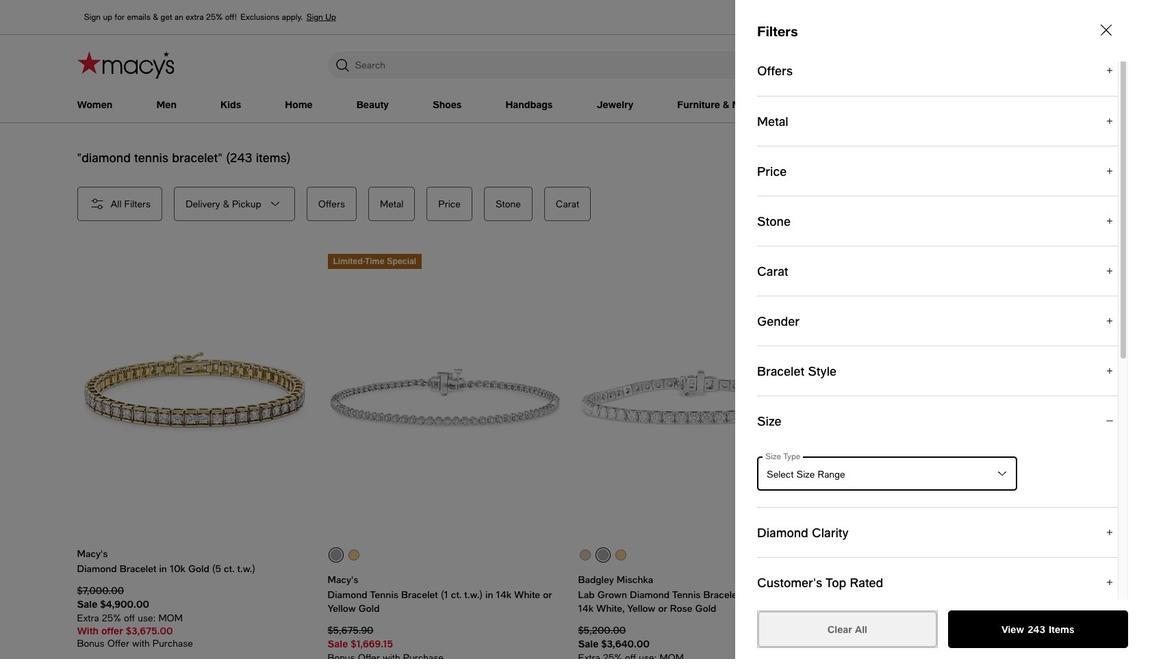Task type: vqa. For each thing, say whether or not it's contained in the screenshot.
"Brown"
no



Task type: locate. For each thing, give the bounding box(es) containing it.
1 horizontal spatial color swatch yellow gold element
[[615, 550, 626, 561]]

4.375 out of 5 rating with 16 reviews image
[[829, 647, 1063, 659]]

bonus offer with purchase. $24.99 diamond earrings or necklace with purchase. image
[[829, 625, 1063, 639], [77, 637, 311, 651], [328, 651, 562, 659]]

1 vertical spatial extra 25% off use: mom. extra 25% off select merchandise!. image
[[578, 651, 812, 659]]

0 horizontal spatial extra 25% off use: mom. extra 25% off select merchandise!. image
[[77, 612, 311, 625]]

color swatch white gold element
[[331, 550, 342, 561], [598, 550, 609, 561]]

0 horizontal spatial color swatch white gold element
[[331, 550, 342, 561]]

status
[[77, 150, 291, 165]]

0 horizontal spatial bonus offer with purchase. $24.99 diamond earrings or necklace with purchase. image
[[77, 637, 311, 651]]

2 horizontal spatial bonus offer with purchase. $24.99 diamond earrings or necklace with purchase. image
[[829, 625, 1063, 639]]

0 horizontal spatial color swatch yellow gold element
[[348, 550, 359, 561]]

color swatch rose gold element
[[580, 550, 591, 561]]

color swatch yellow gold element
[[348, 550, 359, 561], [615, 550, 626, 561]]

1 horizontal spatial color swatch white gold element
[[598, 550, 609, 561]]

extra 25% off use: mom. extra 25% off select merchandise!. image
[[77, 612, 311, 625], [578, 651, 812, 659]]

1 color swatch yellow gold element from the left
[[348, 550, 359, 561]]

1 horizontal spatial extra 25% off use: mom. extra 25% off select merchandise!. image
[[578, 651, 812, 659]]



Task type: describe. For each thing, give the bounding box(es) containing it.
1 color swatch white gold element from the left
[[331, 550, 342, 561]]

content drawer dialog
[[735, 0, 1150, 659]]

color swatch yellow gold element inside diamond tennis bracelet (1 ct. t.w.) in 14k white or yellow gold group
[[348, 550, 359, 561]]

2 color swatch yellow gold element from the left
[[615, 550, 626, 561]]

2 color swatch white gold element from the left
[[598, 550, 609, 561]]

0 vertical spatial extra 25% off use: mom. extra 25% off select merchandise!. image
[[77, 612, 311, 625]]

diamond bracelet in 10k gold (5 ct. t.w.) group
[[77, 254, 311, 659]]

diamond tennis bracelet (1 ct. t.w.) in 14k white or yellow gold group
[[328, 254, 562, 659]]

diamond tennis bracelet (8 ct. t.w) in 14k white gold group
[[829, 254, 1063, 659]]

lab grown diamond tennis bracelet (5 ct. t.w.) in 14k white, yellow or rose gold group
[[578, 254, 812, 659]]

1 horizontal spatial bonus offer with purchase. $24.99 diamond earrings or necklace with purchase. image
[[328, 651, 562, 659]]



